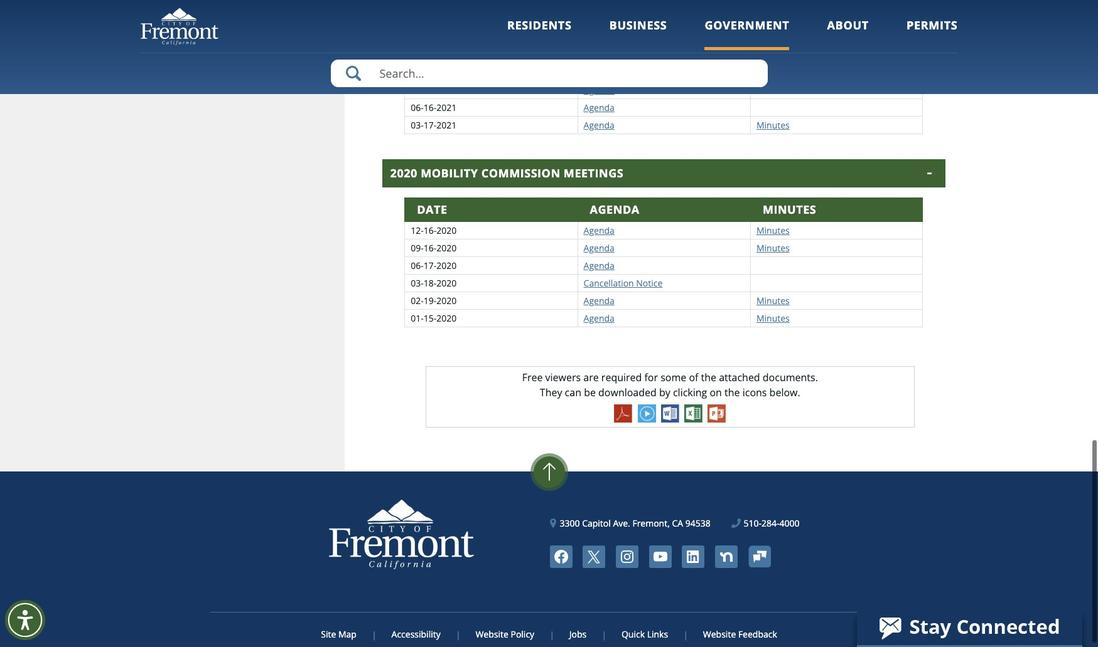 Task type: vqa. For each thing, say whether or not it's contained in the screenshot.
bottommost Board
no



Task type: locate. For each thing, give the bounding box(es) containing it.
links
[[647, 628, 668, 640]]

16- down 08-
[[424, 101, 436, 113]]

2 website from the left
[[703, 628, 736, 640]]

2 17- from the top
[[424, 259, 436, 271]]

jobs link
[[553, 628, 603, 640]]

4 agenda link from the top
[[584, 224, 615, 236]]

2020 down 02-19-2020
[[436, 312, 457, 324]]

agenda link for 09-08-2021
[[584, 83, 615, 95]]

1 meetings from the top
[[564, 7, 624, 22]]

1 horizontal spatial website
[[703, 628, 736, 640]]

1 vertical spatial 16-
[[424, 224, 436, 236]]

policy
[[511, 628, 534, 640]]

cancellation
[[584, 277, 634, 289]]

2 16- from the top
[[424, 224, 436, 236]]

1 03- from the top
[[411, 118, 424, 130]]

2020 for 02-19-2020
[[436, 294, 457, 306]]

business link
[[609, 18, 667, 50]]

5 minutes link from the top
[[757, 312, 790, 324]]

16- for 12-
[[424, 224, 436, 236]]

2021
[[390, 7, 417, 22], [436, 66, 457, 78], [436, 83, 457, 95], [436, 101, 457, 113], [436, 118, 457, 130]]

minutes for 09-16-2020
[[757, 241, 790, 253]]

quick links link
[[605, 628, 684, 640]]

2020 for 12-16-2020
[[436, 224, 457, 236]]

1 12- from the top
[[411, 66, 424, 78]]

03- down 06-16-2021
[[411, 118, 424, 130]]

03-
[[411, 118, 424, 130], [411, 277, 424, 289]]

clicking
[[673, 385, 707, 399]]

0 vertical spatial mobility
[[421, 7, 478, 22]]

website left feedback
[[703, 628, 736, 640]]

2 06- from the top
[[411, 259, 424, 271]]

1 commission from the top
[[481, 7, 560, 22]]

12-15-2021
[[411, 66, 457, 78]]

6 agenda link from the top
[[584, 259, 615, 271]]

0 vertical spatial 09-
[[411, 83, 424, 95]]

16-
[[424, 101, 436, 113], [424, 224, 436, 236], [424, 241, 436, 253]]

tab list containing 2021 mobility commission meetings
[[382, 0, 945, 346]]

accessibility
[[391, 628, 441, 640]]

website
[[476, 628, 508, 640], [703, 628, 736, 640]]

agenda for 06-17-2020
[[584, 259, 615, 271]]

2 meetings from the top
[[564, 165, 624, 180]]

17- up 18-
[[424, 259, 436, 271]]

1 09- from the top
[[411, 83, 424, 95]]

1 date from the top
[[417, 43, 447, 58]]

download powerpoint viewer image
[[708, 404, 726, 422]]

1 mobility from the top
[[421, 7, 478, 22]]

2020 up 01-15-2020
[[436, 294, 457, 306]]

1 vertical spatial 12-
[[411, 224, 424, 236]]

quick
[[622, 628, 645, 640]]

website policy
[[476, 628, 534, 640]]

agenda link for 09-16-2020
[[584, 241, 615, 253]]

0 vertical spatial 15-
[[424, 66, 436, 78]]

0 vertical spatial meetings
[[564, 7, 624, 22]]

12-
[[411, 66, 424, 78], [411, 224, 424, 236]]

date up 12-15-2021
[[417, 43, 447, 58]]

footer my icon image
[[748, 545, 771, 568]]

1 16- from the top
[[424, 101, 436, 113]]

1 vertical spatial meetings
[[564, 165, 624, 180]]

2 03- from the top
[[411, 277, 424, 289]]

03-18-2020
[[411, 277, 457, 289]]

ave.
[[613, 517, 630, 529]]

0 vertical spatial 12-
[[411, 66, 424, 78]]

the right on
[[725, 385, 740, 399]]

06- up 18-
[[411, 259, 424, 271]]

agenda
[[590, 43, 640, 58], [584, 83, 615, 95], [584, 101, 615, 113], [584, 118, 615, 130], [590, 201, 640, 216], [584, 224, 615, 236], [584, 241, 615, 253], [584, 259, 615, 271], [584, 294, 615, 306], [584, 312, 615, 324]]

minutes for 02-19-2020
[[757, 294, 790, 306]]

1 minutes link from the top
[[757, 118, 790, 130]]

agenda link for 12-16-2020
[[584, 224, 615, 236]]

1 agenda link from the top
[[584, 83, 615, 95]]

commission for 2021 mobility commission meetings
[[481, 7, 560, 22]]

agenda link for 02-19-2020
[[584, 294, 615, 306]]

minutes link for 01-15-2020
[[757, 312, 790, 324]]

2 commission from the top
[[481, 165, 560, 180]]

agenda for 06-16-2021
[[584, 101, 615, 113]]

1 06- from the top
[[411, 101, 424, 113]]

footer yt icon image
[[649, 545, 672, 568]]

3 agenda link from the top
[[584, 118, 615, 130]]

0 vertical spatial 17-
[[424, 118, 436, 130]]

09- for 2021
[[411, 83, 424, 95]]

download word viewer image
[[661, 404, 679, 422]]

government
[[705, 18, 789, 33]]

the
[[701, 370, 716, 384], [725, 385, 740, 399]]

mobility down 03-17-2021
[[421, 165, 478, 180]]

minutes link
[[757, 118, 790, 130], [757, 224, 790, 236], [757, 241, 790, 253], [757, 294, 790, 306], [757, 312, 790, 324]]

1 vertical spatial mobility
[[421, 165, 478, 180]]

8 agenda link from the top
[[584, 312, 615, 324]]

09-
[[411, 83, 424, 95], [411, 241, 424, 253]]

09- down 12-15-2021
[[411, 83, 424, 95]]

2 minutes link from the top
[[757, 224, 790, 236]]

2020
[[390, 165, 417, 180], [436, 224, 457, 236], [436, 241, 457, 253], [436, 259, 457, 271], [436, 277, 457, 289], [436, 294, 457, 306], [436, 312, 457, 324]]

16- for 09-
[[424, 241, 436, 253]]

minutes for 01-15-2020
[[757, 312, 790, 324]]

0 vertical spatial 06-
[[411, 101, 424, 113]]

website for website policy
[[476, 628, 508, 640]]

06- for 2020
[[411, 259, 424, 271]]

icons
[[743, 385, 767, 399]]

agenda for 12-16-2020
[[584, 224, 615, 236]]

3 minutes link from the top
[[757, 241, 790, 253]]

2 15- from the top
[[424, 312, 436, 324]]

attached
[[719, 370, 760, 384]]

1 vertical spatial 17-
[[424, 259, 436, 271]]

17- down 06-16-2021
[[424, 118, 436, 130]]

2020 up 09-16-2020
[[436, 224, 457, 236]]

12- up 09-16-2020
[[411, 224, 424, 236]]

minutes link for 02-19-2020
[[757, 294, 790, 306]]

03- for 2021
[[411, 118, 424, 130]]

quick links
[[622, 628, 668, 640]]

15- up 08-
[[424, 66, 436, 78]]

jobs
[[569, 628, 587, 640]]

2020 down 06-17-2020
[[436, 277, 457, 289]]

12- for 2021
[[411, 66, 424, 78]]

date
[[417, 43, 447, 58], [417, 201, 447, 216]]

2020 down 12-16-2020
[[436, 241, 457, 253]]

2021 for 09-08-2021
[[436, 83, 457, 95]]

about
[[827, 18, 869, 33]]

1 website from the left
[[476, 628, 508, 640]]

0 vertical spatial commission
[[481, 7, 560, 22]]

free
[[522, 370, 543, 384]]

be
[[584, 385, 596, 399]]

510-284-4000
[[744, 517, 800, 529]]

12-16-2020
[[411, 224, 457, 236]]

meetings
[[564, 7, 624, 22], [564, 165, 624, 180]]

284-
[[762, 517, 779, 529]]

19-
[[424, 294, 436, 306]]

2020 up 03-18-2020
[[436, 259, 457, 271]]

12- for 2020
[[411, 224, 424, 236]]

03- up 02-
[[411, 277, 424, 289]]

16- down 12-16-2020
[[424, 241, 436, 253]]

commission
[[481, 7, 560, 22], [481, 165, 560, 180]]

tab list
[[382, 0, 945, 346]]

date up 12-16-2020
[[417, 201, 447, 216]]

2 mobility from the top
[[421, 165, 478, 180]]

02-19-2020
[[411, 294, 457, 306]]

15- down 19-
[[424, 312, 436, 324]]

required
[[601, 370, 642, 384]]

agenda for 02-19-2020
[[584, 294, 615, 306]]

minutes
[[763, 43, 816, 58], [757, 118, 790, 130], [763, 201, 816, 216], [757, 224, 790, 236], [757, 241, 790, 253], [757, 294, 790, 306], [757, 312, 790, 324]]

7 agenda link from the top
[[584, 294, 615, 306]]

business
[[609, 18, 667, 33]]

1 vertical spatial commission
[[481, 165, 560, 180]]

download acrobat reader image
[[614, 404, 632, 422]]

17-
[[424, 118, 436, 130], [424, 259, 436, 271]]

09-08-2021
[[411, 83, 457, 95]]

mobility up 12-15-2021
[[421, 7, 478, 22]]

09- down 12-16-2020
[[411, 241, 424, 253]]

06-
[[411, 101, 424, 113], [411, 259, 424, 271]]

3 16- from the top
[[424, 241, 436, 253]]

free viewers are required for some of the attached documents. they can be downloaded by clicking on the icons below.
[[522, 370, 818, 399]]

1 vertical spatial 09-
[[411, 241, 424, 253]]

agenda for 01-15-2020
[[584, 312, 615, 324]]

1 17- from the top
[[424, 118, 436, 130]]

0 horizontal spatial website
[[476, 628, 508, 640]]

0 vertical spatial 03-
[[411, 118, 424, 130]]

16- up 09-16-2020
[[424, 224, 436, 236]]

5 agenda link from the top
[[584, 241, 615, 253]]

0 vertical spatial the
[[701, 370, 716, 384]]

agenda for 09-16-2020
[[584, 241, 615, 253]]

can
[[565, 385, 581, 399]]

1 vertical spatial 06-
[[411, 259, 424, 271]]

1 vertical spatial date
[[417, 201, 447, 216]]

1 vertical spatial 03-
[[411, 277, 424, 289]]

date for 2021
[[417, 43, 447, 58]]

12- up 08-
[[411, 66, 424, 78]]

website feedback
[[703, 628, 777, 640]]

2 09- from the top
[[411, 241, 424, 253]]

2020 for 01-15-2020
[[436, 312, 457, 324]]

site
[[321, 628, 336, 640]]

1 vertical spatial 15-
[[424, 312, 436, 324]]

agenda link
[[584, 83, 615, 95], [584, 101, 615, 113], [584, 118, 615, 130], [584, 224, 615, 236], [584, 241, 615, 253], [584, 259, 615, 271], [584, 294, 615, 306], [584, 312, 615, 324]]

2 vertical spatial 16-
[[424, 241, 436, 253]]

fremont,
[[632, 517, 670, 529]]

the right of
[[701, 370, 716, 384]]

2 date from the top
[[417, 201, 447, 216]]

15- for 01-
[[424, 312, 436, 324]]

agenda for 03-17-2021
[[584, 118, 615, 130]]

documents.
[[763, 370, 818, 384]]

0 vertical spatial 16-
[[424, 101, 436, 113]]

2 agenda link from the top
[[584, 101, 615, 113]]

1 horizontal spatial the
[[725, 385, 740, 399]]

2 12- from the top
[[411, 224, 424, 236]]

2021 for 12-15-2021
[[436, 66, 457, 78]]

1 15- from the top
[[424, 66, 436, 78]]

4 minutes link from the top
[[757, 294, 790, 306]]

agenda link for 06-16-2021
[[584, 101, 615, 113]]

06- down 08-
[[411, 101, 424, 113]]

website left policy
[[476, 628, 508, 640]]

website for website feedback
[[703, 628, 736, 640]]

0 vertical spatial date
[[417, 43, 447, 58]]

on
[[710, 385, 722, 399]]

meetings for 2020 mobility commission meetings
[[564, 165, 624, 180]]

1 vertical spatial the
[[725, 385, 740, 399]]

mobility
[[421, 7, 478, 22], [421, 165, 478, 180]]

15-
[[424, 66, 436, 78], [424, 312, 436, 324]]

03-17-2021
[[411, 118, 457, 130]]



Task type: describe. For each thing, give the bounding box(es) containing it.
minutes for 03-17-2021
[[757, 118, 790, 130]]

06-17-2020
[[411, 259, 457, 271]]

footer li icon image
[[682, 545, 705, 568]]

09- for 2020
[[411, 241, 424, 253]]

minutes link for 09-16-2020
[[757, 241, 790, 253]]

2020 for 09-16-2020
[[436, 241, 457, 253]]

by
[[659, 385, 670, 399]]

06- for 2021
[[411, 101, 424, 113]]

2020 down 03-17-2021
[[390, 165, 417, 180]]

minutes link for 12-16-2020
[[757, 224, 790, 236]]

footer nd icon image
[[715, 545, 738, 568]]

viewers
[[545, 370, 581, 384]]

site map
[[321, 628, 357, 640]]

stay connected image
[[857, 611, 1081, 646]]

2020 for 03-18-2020
[[436, 277, 457, 289]]

they
[[540, 385, 562, 399]]

permits link
[[907, 18, 958, 50]]

2021 for 06-16-2021
[[436, 101, 457, 113]]

06-16-2021
[[411, 101, 457, 113]]

02-
[[411, 294, 424, 306]]

94538
[[685, 517, 711, 529]]

01-
[[411, 312, 424, 324]]

agenda for 09-08-2021
[[584, 83, 615, 95]]

agenda link for 06-17-2020
[[584, 259, 615, 271]]

download windows media player image
[[638, 404, 656, 422]]

3300 capitol ave. fremont, ca 94538
[[560, 517, 711, 529]]

17- for 06-
[[424, 259, 436, 271]]

cancellation notice
[[584, 277, 663, 289]]

minutes for 12-16-2020
[[757, 224, 790, 236]]

18-
[[424, 277, 436, 289]]

footer ig icon image
[[616, 545, 638, 568]]

downloaded
[[598, 385, 657, 399]]

minutes link for 03-17-2021
[[757, 118, 790, 130]]

permits
[[907, 18, 958, 33]]

3300
[[560, 517, 580, 529]]

tab list inside columnusercontrol3 main content
[[382, 0, 945, 346]]

footer tw icon image
[[583, 545, 605, 568]]

below.
[[769, 385, 800, 399]]

residents link
[[507, 18, 572, 50]]

Search text field
[[331, 60, 768, 87]]

map
[[338, 628, 357, 640]]

2020 mobility commission meetings
[[390, 165, 624, 180]]

notice
[[636, 277, 663, 289]]

government link
[[705, 18, 789, 50]]

15- for 12-
[[424, 66, 436, 78]]

meetings for 2021 mobility commission meetings
[[564, 7, 624, 22]]

510-284-4000 link
[[732, 516, 800, 530]]

2021 mobility commission meetings
[[390, 7, 624, 22]]

2021 for 03-17-2021
[[436, 118, 457, 130]]

columnusercontrol3 main content
[[345, 0, 958, 471]]

agenda link for 01-15-2020
[[584, 312, 615, 324]]

0 horizontal spatial the
[[701, 370, 716, 384]]

3300 capitol ave. fremont, ca 94538 link
[[550, 516, 711, 530]]

mobility for 2021
[[421, 7, 478, 22]]

accessibility link
[[375, 628, 457, 640]]

commission for 2020 mobility commission meetings
[[481, 165, 560, 180]]

for
[[644, 370, 658, 384]]

agenda link for 03-17-2021
[[584, 118, 615, 130]]

website feedback link
[[687, 628, 777, 640]]

17- for 03-
[[424, 118, 436, 130]]

mobility for 2020
[[421, 165, 478, 180]]

footer fb icon image
[[550, 545, 572, 568]]

site map link
[[321, 628, 373, 640]]

feedback
[[738, 628, 777, 640]]

510-
[[744, 517, 762, 529]]

16- for 06-
[[424, 101, 436, 113]]

residents
[[507, 18, 572, 33]]

09-16-2020
[[411, 241, 457, 253]]

ca
[[672, 517, 683, 529]]

website policy link
[[459, 628, 551, 640]]

08-
[[424, 83, 436, 95]]

capitol
[[582, 517, 611, 529]]

01-15-2020
[[411, 312, 457, 324]]

cancellation notice link
[[584, 277, 663, 289]]

are
[[583, 370, 599, 384]]

download excel viewer image
[[684, 404, 702, 422]]

03- for 2020
[[411, 277, 424, 289]]

date for 2020
[[417, 201, 447, 216]]

4000
[[779, 517, 800, 529]]

some
[[661, 370, 686, 384]]

2020 for 06-17-2020
[[436, 259, 457, 271]]

about link
[[827, 18, 869, 50]]

of
[[689, 370, 698, 384]]



